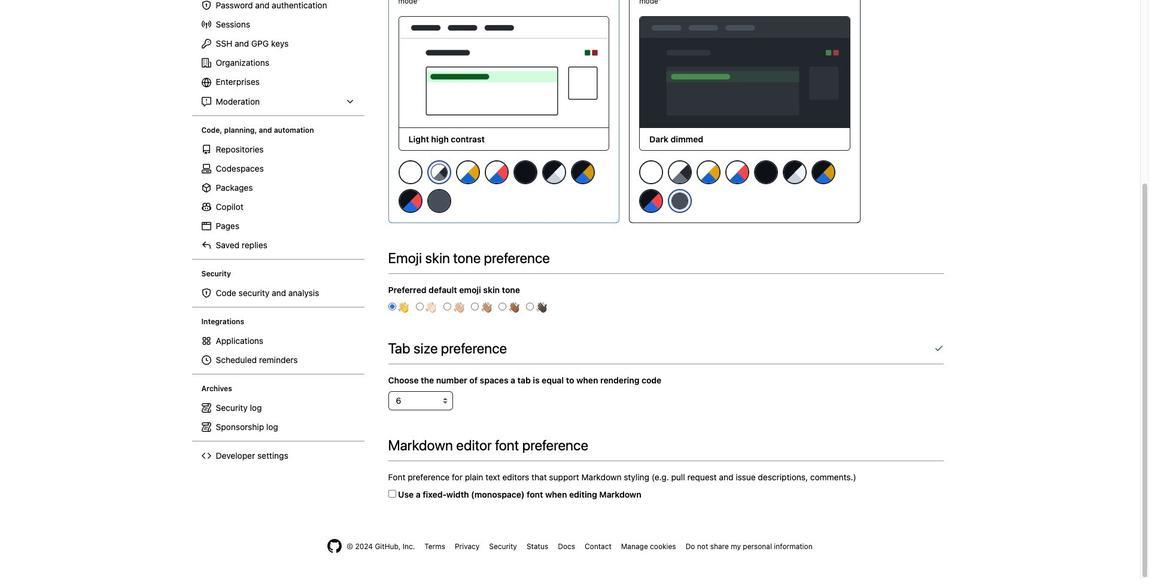 Task type: describe. For each thing, give the bounding box(es) containing it.
dark tritanopia image for day theme picker "option group" at the top of the page
[[398, 189, 422, 213]]

globe image
[[201, 78, 211, 87]]

night theme picker option group
[[639, 160, 850, 218]]

check image
[[934, 344, 944, 353]]

copilot image
[[201, 202, 211, 212]]

clock image
[[201, 356, 211, 365]]

light protanopia & deuteranopia image for light tritanopia image
[[456, 160, 480, 184]]

4 list from the top
[[197, 332, 359, 370]]

shield lock image
[[201, 288, 211, 298]]

reply image
[[201, 241, 211, 250]]

light default image for day theme picker "option group" at the top of the page
[[398, 160, 422, 184]]

codespaces image
[[201, 164, 211, 174]]

dark default image
[[513, 160, 537, 184]]

dark dimmed image
[[427, 189, 451, 213]]

apps image
[[201, 336, 211, 346]]

homepage image
[[328, 539, 342, 553]]

package image
[[201, 183, 211, 193]]

shield lock image
[[201, 1, 211, 10]]

day theme picker option group
[[398, 160, 609, 218]]

dark protanopia & deuteranopia image
[[571, 160, 595, 184]]

organization image
[[201, 58, 211, 68]]

code image
[[201, 451, 211, 461]]



Task type: vqa. For each thing, say whether or not it's contained in the screenshot.
Homepage image
yes



Task type: locate. For each thing, give the bounding box(es) containing it.
0 horizontal spatial light high contrast image
[[431, 164, 447, 180]]

list
[[197, 0, 359, 111], [197, 140, 359, 255], [197, 284, 359, 303], [197, 332, 359, 370], [197, 399, 359, 437]]

light protanopia & deuteranopia image left light tritanopia image
[[456, 160, 480, 184]]

key image
[[201, 39, 211, 48]]

log image up 'code' image
[[201, 423, 211, 432]]

light protanopia & deuteranopia image
[[456, 160, 480, 184], [697, 160, 721, 184]]

dark tritanopia image
[[398, 189, 422, 213], [639, 189, 663, 213]]

dark default image
[[754, 160, 778, 184]]

1 list from the top
[[197, 0, 359, 111]]

light high contrast image up dark dimmed image
[[668, 160, 692, 184]]

option group
[[388, 301, 944, 313]]

1 dark tritanopia image from the left
[[398, 189, 422, 213]]

dark protanopia & deuteranopia image
[[812, 160, 836, 184]]

3 list from the top
[[197, 284, 359, 303]]

light default image
[[398, 160, 422, 184], [639, 160, 663, 184]]

0 vertical spatial log image
[[201, 403, 211, 413]]

dark high contrast image
[[783, 160, 807, 184]]

0 horizontal spatial light protanopia & deuteranopia image
[[456, 160, 480, 184]]

1 log image from the top
[[201, 403, 211, 413]]

2 dark tritanopia image from the left
[[639, 189, 663, 213]]

1 vertical spatial log image
[[201, 423, 211, 432]]

1 horizontal spatial light protanopia & deuteranopia image
[[697, 160, 721, 184]]

1 light default image from the left
[[398, 160, 422, 184]]

light tritanopia image
[[485, 160, 508, 184]]

1 horizontal spatial dark tritanopia image
[[639, 189, 663, 213]]

0 horizontal spatial light default image
[[398, 160, 422, 184]]

2 log image from the top
[[201, 423, 211, 432]]

None radio
[[443, 303, 451, 310], [471, 303, 479, 310], [526, 303, 534, 310], [443, 303, 451, 310], [471, 303, 479, 310], [526, 303, 534, 310]]

5 list from the top
[[197, 399, 359, 437]]

light high contrast image up dark dimmed icon
[[431, 164, 447, 180]]

2 light default image from the left
[[639, 160, 663, 184]]

browser image
[[201, 221, 211, 231]]

2 light protanopia & deuteranopia image from the left
[[697, 160, 721, 184]]

light default image for night theme picker option group
[[639, 160, 663, 184]]

dark tritanopia image for night theme picker option group
[[639, 189, 663, 213]]

log image down clock icon
[[201, 403, 211, 413]]

None radio
[[388, 303, 396, 310], [416, 303, 424, 310], [499, 303, 506, 310], [388, 303, 396, 310], [416, 303, 424, 310], [499, 303, 506, 310]]

dark high contrast image
[[542, 160, 566, 184]]

1 horizontal spatial light default image
[[639, 160, 663, 184]]

broadcast image
[[201, 20, 211, 29]]

log image
[[201, 403, 211, 413], [201, 423, 211, 432]]

light protanopia & deuteranopia image for light tritanopia icon
[[697, 160, 721, 184]]

repo image
[[201, 145, 211, 154]]

light high contrast image
[[668, 160, 692, 184], [431, 164, 447, 180]]

None checkbox
[[388, 490, 396, 498]]

dark tritanopia image left dark dimmed image
[[639, 189, 663, 213]]

1 horizontal spatial light high contrast image
[[668, 160, 692, 184]]

1 light protanopia & deuteranopia image from the left
[[456, 160, 480, 184]]

light high contrast image for light tritanopia image light protanopia & deuteranopia icon
[[431, 164, 447, 180]]

0 horizontal spatial dark tritanopia image
[[398, 189, 422, 213]]

light protanopia & deuteranopia image left light tritanopia icon
[[697, 160, 721, 184]]

dark dimmed image
[[672, 193, 688, 209]]

light tritanopia image
[[726, 160, 750, 184]]

2 list from the top
[[197, 140, 359, 255]]

dark tritanopia image left dark dimmed icon
[[398, 189, 422, 213]]

light high contrast image for light protanopia & deuteranopia icon related to light tritanopia icon
[[668, 160, 692, 184]]



